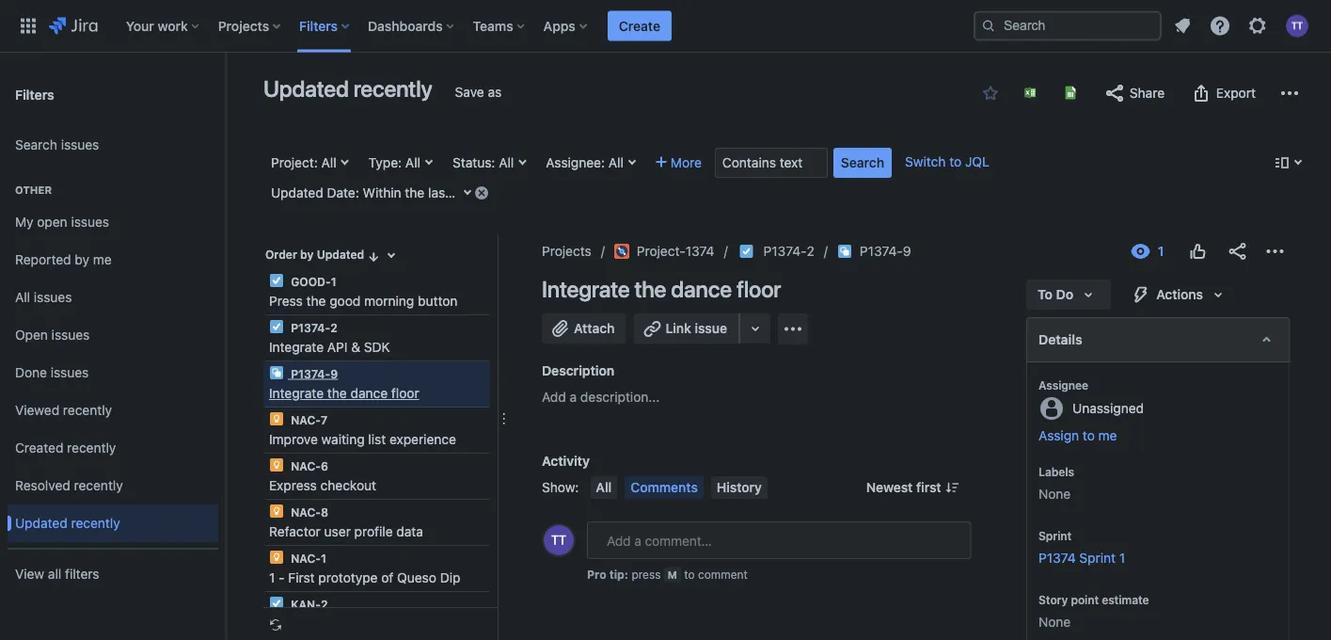 Task type: locate. For each thing, give the bounding box(es) containing it.
menu bar containing all
[[587, 476, 772, 499]]

search inside "link"
[[15, 137, 57, 153]]

updated inside 'order by updated' link
[[317, 248, 364, 261]]

1 vertical spatial sprint
[[1080, 550, 1116, 566]]

4 nac- from the top
[[291, 552, 321, 565]]

recently for created recently link
[[67, 440, 116, 456]]

all issues link
[[8, 279, 218, 316]]

p1374-2 up integrate api & sdk
[[288, 321, 338, 334]]

last
[[428, 185, 450, 200]]

0 horizontal spatial by
[[75, 252, 89, 267]]

2 none from the top
[[1039, 614, 1071, 630]]

press
[[269, 293, 303, 309]]

none down story
[[1039, 614, 1071, 630]]

issues up my open issues
[[61, 137, 99, 153]]

integrate the dance floor down project-1374 link
[[542, 276, 782, 302]]

p1374-9 down integrate api & sdk
[[288, 367, 338, 380]]

updated recently down resolved recently
[[15, 515, 120, 531]]

updated
[[264, 75, 349, 102], [271, 185, 324, 200], [317, 248, 364, 261], [15, 515, 68, 531]]

sprint pin to top. only you can see pinned fields. image
[[1091, 528, 1106, 543]]

project:
[[271, 155, 318, 170]]

subtask image
[[838, 244, 853, 259]]

by for reported
[[75, 252, 89, 267]]

save as
[[455, 84, 502, 100]]

subtask image
[[269, 365, 284, 380]]

0 horizontal spatial dance
[[351, 385, 388, 401]]

small image left open in microsoft excel icon
[[984, 86, 999, 101]]

filters
[[65, 566, 99, 582]]

other group
[[8, 164, 218, 548]]

jql
[[966, 154, 990, 169]]

search left the switch
[[841, 155, 885, 170]]

newest first
[[867, 480, 942, 495]]

0 vertical spatial task image
[[739, 244, 754, 259]]

week
[[463, 185, 495, 200]]

your profile and settings image
[[1287, 15, 1309, 37]]

by right reported
[[75, 252, 89, 267]]

all for assignee: all
[[609, 155, 624, 170]]

0 vertical spatial floor
[[737, 276, 782, 302]]

small image up press the good morning button
[[366, 249, 381, 264]]

2 horizontal spatial 2
[[807, 243, 815, 259]]

1 idea image from the top
[[269, 411, 284, 426]]

idea image up improve at the left
[[269, 411, 284, 426]]

data
[[397, 524, 424, 539]]

2 down 'prototype'
[[321, 598, 328, 611]]

1 vertical spatial to
[[1083, 428, 1095, 443]]

p1374-2 left subtask image
[[764, 243, 815, 259]]

1 vertical spatial small image
[[366, 249, 381, 264]]

created recently link
[[8, 429, 218, 467]]

integrate api & sdk
[[269, 339, 390, 355]]

1 horizontal spatial updated recently
[[264, 75, 433, 102]]

1 horizontal spatial 2
[[331, 321, 338, 334]]

projects left project 1374 image on the top of the page
[[542, 243, 592, 259]]

nac- for user
[[291, 505, 321, 519]]

floor up experience
[[391, 385, 419, 401]]

idea image
[[269, 457, 284, 473], [269, 504, 284, 519]]

integrate the dance floor up the 7
[[269, 385, 419, 401]]

0 vertical spatial idea image
[[269, 457, 284, 473]]

to left jql on the right top
[[950, 154, 962, 169]]

integrate up attach button
[[542, 276, 630, 302]]

recently down the dashboards on the left top of page
[[354, 75, 433, 102]]

updated down the project:
[[271, 185, 324, 200]]

open
[[37, 214, 67, 230]]

0 vertical spatial to
[[950, 154, 962, 169]]

press
[[632, 568, 661, 581]]

all up 'open'
[[15, 290, 30, 305]]

search inside button
[[841, 155, 885, 170]]

1 nac- from the top
[[291, 413, 321, 426]]

0 vertical spatial search
[[15, 137, 57, 153]]

newest first image
[[946, 480, 961, 495]]

none down labels
[[1039, 486, 1071, 502]]

1 none from the top
[[1039, 486, 1071, 502]]

nac-
[[291, 413, 321, 426], [291, 459, 321, 473], [291, 505, 321, 519], [291, 552, 321, 565]]

1 horizontal spatial to
[[950, 154, 962, 169]]

all for type: all
[[406, 155, 421, 170]]

0 vertical spatial integrate the dance floor
[[542, 276, 782, 302]]

9 down api
[[331, 367, 338, 380]]

story point estimate
[[1039, 593, 1149, 606]]

integrate
[[542, 276, 630, 302], [269, 339, 324, 355], [269, 385, 324, 401]]

updated down filters dropdown button
[[264, 75, 349, 102]]

resolved
[[15, 478, 70, 493]]

p1374- down integrate api & sdk
[[291, 367, 331, 380]]

task image left "p1374-2" link
[[739, 244, 754, 259]]

nac- up refactor
[[291, 505, 321, 519]]

to right assign
[[1083, 428, 1095, 443]]

2 idea image from the top
[[269, 504, 284, 519]]

viewed
[[15, 402, 59, 418]]

apps
[[544, 18, 576, 33]]

1 idea image from the top
[[269, 457, 284, 473]]

idea image up express
[[269, 457, 284, 473]]

idea image for refactor user profile data
[[269, 504, 284, 519]]

0 horizontal spatial updated recently
[[15, 515, 120, 531]]

9
[[904, 243, 912, 259], [331, 367, 338, 380]]

0 horizontal spatial projects
[[218, 18, 269, 33]]

help image
[[1210, 15, 1232, 37]]

0 horizontal spatial 2
[[321, 598, 328, 611]]

nac-6
[[288, 459, 328, 473]]

&
[[351, 339, 361, 355]]

small image inside 'order by updated' link
[[366, 249, 381, 264]]

floor up the 'link web pages and more' image
[[737, 276, 782, 302]]

dance up improve waiting list experience at the bottom of page
[[351, 385, 388, 401]]

add app image
[[782, 318, 805, 340]]

open
[[15, 327, 48, 343]]

search up other
[[15, 137, 57, 153]]

1 horizontal spatial p1374-9
[[860, 243, 912, 259]]

switch to jql link
[[906, 154, 990, 169]]

your work button
[[120, 11, 207, 41]]

idea image for improve
[[269, 411, 284, 426]]

all right assignee:
[[609, 155, 624, 170]]

appswitcher icon image
[[17, 15, 40, 37]]

2 nac- from the top
[[291, 459, 321, 473]]

pro
[[587, 568, 607, 581]]

2 left subtask image
[[807, 243, 815, 259]]

unassigned
[[1073, 400, 1144, 416]]

dance down '1374'
[[671, 276, 732, 302]]

filters up search issues
[[15, 86, 54, 102]]

project-
[[637, 243, 686, 259]]

the left 'last' at the left top of the page
[[405, 185, 425, 200]]

0 vertical spatial integrate
[[542, 276, 630, 302]]

me down 'unassigned'
[[1099, 428, 1117, 443]]

search
[[15, 137, 57, 153], [841, 155, 885, 170]]

share
[[1130, 85, 1165, 101]]

save
[[455, 84, 484, 100]]

0 horizontal spatial sprint
[[1039, 529, 1072, 542]]

sprint up p1374
[[1039, 529, 1072, 542]]

newest first button
[[855, 476, 972, 499]]

0 vertical spatial small image
[[984, 86, 999, 101]]

task image inside kan-2 "link"
[[269, 596, 284, 611]]

issues for done issues
[[51, 365, 89, 380]]

integrate for p1374-2
[[269, 339, 324, 355]]

6
[[321, 459, 328, 473]]

attach button
[[542, 313, 626, 344]]

labels pin to top. only you can see pinned fields. image
[[1078, 464, 1093, 479]]

project 1374 image
[[614, 244, 630, 259]]

assignee
[[1039, 378, 1088, 392]]

dashboards
[[368, 18, 443, 33]]

0 vertical spatial 9
[[904, 243, 912, 259]]

filters
[[299, 18, 338, 33], [15, 86, 54, 102]]

2 up api
[[331, 321, 338, 334]]

a
[[570, 389, 577, 405]]

settings image
[[1247, 15, 1270, 37]]

sprint down sprint pin to top. only you can see pinned fields. 'image'
[[1080, 550, 1116, 566]]

all inside other group
[[15, 290, 30, 305]]

all right show: at the bottom left of the page
[[596, 480, 612, 495]]

0 horizontal spatial floor
[[391, 385, 419, 401]]

p1374-2 link
[[764, 240, 815, 263]]

history
[[717, 480, 762, 495]]

all up date:
[[321, 155, 337, 170]]

to do
[[1038, 287, 1074, 302]]

1 horizontal spatial integrate the dance floor
[[542, 276, 782, 302]]

none for story point estimate
[[1039, 614, 1071, 630]]

projects up sidebar navigation image
[[218, 18, 269, 33]]

banner
[[0, 0, 1332, 53]]

1 vertical spatial me
[[1099, 428, 1117, 443]]

task image for kan-2
[[269, 596, 284, 611]]

resolved recently link
[[8, 467, 218, 505]]

switch to jql
[[906, 154, 990, 169]]

1 vertical spatial search
[[841, 155, 885, 170]]

jira image
[[49, 15, 98, 37], [49, 15, 98, 37]]

integrate for p1374-9
[[269, 385, 324, 401]]

0 horizontal spatial to
[[684, 568, 695, 581]]

2 horizontal spatial to
[[1083, 428, 1095, 443]]

open issues
[[15, 327, 90, 343]]

reported by me link
[[8, 241, 218, 279]]

me down the my open issues link
[[93, 252, 112, 267]]

work
[[158, 18, 188, 33]]

by right order
[[300, 248, 314, 261]]

prototype
[[319, 570, 378, 585]]

issues up open issues
[[34, 290, 72, 305]]

filters right projects dropdown button
[[299, 18, 338, 33]]

3 nac- from the top
[[291, 505, 321, 519]]

actions button
[[1119, 280, 1241, 310]]

issues right 'open'
[[51, 327, 90, 343]]

to
[[1038, 287, 1053, 302]]

1 horizontal spatial filters
[[299, 18, 338, 33]]

idea image up refactor
[[269, 504, 284, 519]]

task image
[[739, 244, 754, 259], [269, 273, 284, 288], [269, 596, 284, 611]]

updated recently
[[264, 75, 433, 102], [15, 515, 120, 531]]

by inside other group
[[75, 252, 89, 267]]

assign to me button
[[1039, 426, 1271, 445]]

projects for projects 'link'
[[542, 243, 592, 259]]

0 horizontal spatial small image
[[366, 249, 381, 264]]

all right status:
[[499, 155, 514, 170]]

1 vertical spatial projects
[[542, 243, 592, 259]]

save as button
[[446, 77, 511, 107]]

0 vertical spatial projects
[[218, 18, 269, 33]]

task image up press
[[269, 273, 284, 288]]

story
[[1039, 593, 1068, 606]]

to for switch
[[950, 154, 962, 169]]

more
[[671, 155, 702, 170]]

0 vertical spatial idea image
[[269, 411, 284, 426]]

all inside button
[[596, 480, 612, 495]]

1 vertical spatial 9
[[331, 367, 338, 380]]

1 vertical spatial integrate
[[269, 339, 324, 355]]

2 vertical spatial 2
[[321, 598, 328, 611]]

1 vertical spatial floor
[[391, 385, 419, 401]]

integrate down subtask icon
[[269, 385, 324, 401]]

1 horizontal spatial search
[[841, 155, 885, 170]]

projects for projects dropdown button
[[218, 18, 269, 33]]

done issues link
[[8, 354, 218, 392]]

1 horizontal spatial sprint
[[1080, 550, 1116, 566]]

search issues
[[15, 137, 99, 153]]

recently down viewed recently link
[[67, 440, 116, 456]]

projects inside projects dropdown button
[[218, 18, 269, 33]]

updated up good-1
[[317, 248, 364, 261]]

idea image up -
[[269, 550, 284, 565]]

Add a comment… field
[[587, 521, 972, 559]]

1 vertical spatial integrate the dance floor
[[269, 385, 419, 401]]

2 vertical spatial task image
[[269, 596, 284, 611]]

done issues
[[15, 365, 89, 380]]

0 vertical spatial filters
[[299, 18, 338, 33]]

status:
[[453, 155, 495, 170]]

updated recently down filters dropdown button
[[264, 75, 433, 102]]

issues inside "link"
[[61, 137, 99, 153]]

the down project-
[[635, 276, 667, 302]]

1 horizontal spatial me
[[1099, 428, 1117, 443]]

0 vertical spatial me
[[93, 252, 112, 267]]

improve waiting list experience
[[269, 432, 456, 447]]

0 horizontal spatial me
[[93, 252, 112, 267]]

p1374- left copy link to issue icon
[[860, 243, 904, 259]]

2 vertical spatial integrate
[[269, 385, 324, 401]]

floor
[[737, 276, 782, 302], [391, 385, 419, 401]]

updated recently inside other group
[[15, 515, 120, 531]]

1 vertical spatial p1374-9
[[288, 367, 338, 380]]

1 horizontal spatial projects
[[542, 243, 592, 259]]

updated down the resolved
[[15, 515, 68, 531]]

p1374-
[[764, 243, 807, 259], [860, 243, 904, 259], [291, 321, 331, 334], [291, 367, 331, 380]]

1 vertical spatial idea image
[[269, 504, 284, 519]]

recently up created recently
[[63, 402, 112, 418]]

1 horizontal spatial small image
[[984, 86, 999, 101]]

1 vertical spatial updated recently
[[15, 515, 120, 531]]

integrate down task image
[[269, 339, 324, 355]]

0 vertical spatial none
[[1039, 486, 1071, 502]]

0 horizontal spatial p1374-2
[[288, 321, 338, 334]]

teams
[[473, 18, 514, 33]]

1 vertical spatial task image
[[269, 273, 284, 288]]

actions image
[[1264, 240, 1287, 263]]

0 vertical spatial p1374-9
[[860, 243, 912, 259]]

the up the 7
[[327, 385, 347, 401]]

7
[[321, 413, 328, 426]]

by
[[300, 248, 314, 261], [75, 252, 89, 267]]

user
[[324, 524, 351, 539]]

issues for open issues
[[51, 327, 90, 343]]

0 vertical spatial sprint
[[1039, 529, 1072, 542]]

recently for updated recently link
[[71, 515, 120, 531]]

project: all
[[271, 155, 337, 170]]

to right m at the right
[[684, 568, 695, 581]]

projects
[[218, 18, 269, 33], [542, 243, 592, 259]]

0 horizontal spatial p1374-9
[[288, 367, 338, 380]]

assignee: all
[[546, 155, 624, 170]]

1 horizontal spatial p1374-2
[[764, 243, 815, 259]]

search for search issues
[[15, 137, 57, 153]]

dashboards button
[[362, 11, 462, 41]]

1 vertical spatial none
[[1039, 614, 1071, 630]]

p1374-9 right subtask image
[[860, 243, 912, 259]]

me inside button
[[1099, 428, 1117, 443]]

1 horizontal spatial by
[[300, 248, 314, 261]]

issues up viewed recently
[[51, 365, 89, 380]]

-
[[279, 570, 285, 585]]

me inside other group
[[93, 252, 112, 267]]

1 horizontal spatial 9
[[904, 243, 912, 259]]

9 right subtask image
[[904, 243, 912, 259]]

recently down resolved recently link
[[71, 515, 120, 531]]

recently down created recently link
[[74, 478, 123, 493]]

1 up estimate
[[1119, 550, 1125, 566]]

2 inside "link"
[[321, 598, 328, 611]]

0 horizontal spatial filters
[[15, 86, 54, 102]]

none for labels
[[1039, 486, 1071, 502]]

2 idea image from the top
[[269, 550, 284, 565]]

idea image
[[269, 411, 284, 426], [269, 550, 284, 565]]

issues right open
[[71, 214, 109, 230]]

me for reported by me
[[93, 252, 112, 267]]

idea image for 1
[[269, 550, 284, 565]]

share link
[[1095, 78, 1175, 108]]

menu bar
[[587, 476, 772, 499]]

nac- up improve at the left
[[291, 413, 321, 426]]

to inside the assign to me button
[[1083, 428, 1095, 443]]

tip:
[[610, 568, 629, 581]]

type:
[[369, 155, 402, 170]]

all right type:
[[406, 155, 421, 170]]

view all filters link
[[8, 555, 218, 593]]

nac- up express
[[291, 459, 321, 473]]

small image
[[984, 86, 999, 101], [366, 249, 381, 264]]

1 vertical spatial filters
[[15, 86, 54, 102]]

0 horizontal spatial search
[[15, 137, 57, 153]]

task image down -
[[269, 596, 284, 611]]

nac- up first
[[291, 552, 321, 565]]

1 horizontal spatial dance
[[671, 276, 732, 302]]

type: all
[[369, 155, 421, 170]]

1 vertical spatial idea image
[[269, 550, 284, 565]]



Task type: describe. For each thing, give the bounding box(es) containing it.
dip
[[440, 570, 461, 585]]

api
[[327, 339, 348, 355]]

queso
[[397, 570, 437, 585]]

comment
[[698, 568, 748, 581]]

0 horizontal spatial 9
[[331, 367, 338, 380]]

idea image for express checkout
[[269, 457, 284, 473]]

resolved recently
[[15, 478, 123, 493]]

p1374 sprint 1 link
[[1039, 550, 1125, 566]]

1 vertical spatial 2
[[331, 321, 338, 334]]

sidebar navigation image
[[205, 75, 247, 113]]

banner containing your work
[[0, 0, 1332, 53]]

link web pages and more image
[[745, 317, 767, 340]]

0 vertical spatial dance
[[671, 276, 732, 302]]

viewed recently
[[15, 402, 112, 418]]

updated inside updated recently link
[[15, 515, 68, 531]]

description...
[[581, 389, 660, 405]]

more button
[[648, 148, 710, 178]]

press the good morning button
[[269, 293, 458, 309]]

p1374-9 link
[[860, 240, 912, 263]]

open in microsoft excel image
[[1023, 85, 1038, 100]]

nac- for checkout
[[291, 459, 321, 473]]

project-1374 link
[[614, 240, 715, 263]]

m
[[668, 569, 678, 581]]

primary element
[[11, 0, 974, 52]]

0 vertical spatial 2
[[807, 243, 815, 259]]

point
[[1071, 593, 1099, 606]]

your
[[126, 18, 154, 33]]

list
[[368, 432, 386, 447]]

good-1
[[288, 275, 337, 288]]

1 right 'last' at the left top of the page
[[454, 185, 460, 200]]

of
[[381, 570, 394, 585]]

nac-7
[[288, 413, 328, 426]]

search image
[[982, 18, 997, 33]]

other
[[15, 184, 52, 196]]

filters inside dropdown button
[[299, 18, 338, 33]]

nac-1
[[288, 552, 327, 565]]

nac- for -
[[291, 552, 321, 565]]

task image
[[269, 319, 284, 334]]

projects button
[[212, 11, 288, 41]]

1 down user
[[321, 552, 327, 565]]

checkout
[[321, 478, 377, 493]]

apps button
[[538, 11, 595, 41]]

your work
[[126, 18, 188, 33]]

add a description...
[[542, 389, 660, 405]]

pro tip: press m to comment
[[587, 568, 748, 581]]

assign
[[1039, 428, 1079, 443]]

issues for search issues
[[61, 137, 99, 153]]

link issue
[[666, 320, 728, 336]]

1 vertical spatial dance
[[351, 385, 388, 401]]

profile
[[355, 524, 393, 539]]

do
[[1056, 287, 1074, 302]]

done
[[15, 365, 47, 380]]

1 horizontal spatial floor
[[737, 276, 782, 302]]

my open issues link
[[8, 203, 218, 241]]

morning
[[364, 293, 414, 309]]

comments
[[631, 480, 698, 495]]

newest
[[867, 480, 913, 495]]

to for assign
[[1083, 428, 1095, 443]]

view all filters
[[15, 566, 99, 582]]

actions
[[1157, 287, 1203, 302]]

status: all
[[453, 155, 514, 170]]

refactor
[[269, 524, 321, 539]]

0 vertical spatial p1374-2
[[764, 243, 815, 259]]

my
[[15, 214, 33, 230]]

to do button
[[1026, 280, 1111, 310]]

vote options: no one has voted for this issue yet. image
[[1187, 240, 1210, 263]]

0 vertical spatial updated recently
[[264, 75, 433, 102]]

waiting
[[322, 432, 365, 447]]

history button
[[712, 476, 768, 499]]

create
[[619, 18, 661, 33]]

reported
[[15, 252, 71, 267]]

2 vertical spatial to
[[684, 568, 695, 581]]

remove criteria image
[[474, 185, 489, 200]]

filters button
[[294, 11, 357, 41]]

profile image of terry turtle image
[[544, 525, 574, 555]]

p1374- left subtask image
[[764, 243, 807, 259]]

first
[[288, 570, 315, 585]]

search for search
[[841, 155, 885, 170]]

p1374- up integrate api & sdk
[[291, 321, 331, 334]]

order by updated
[[265, 248, 364, 261]]

all for status: all
[[499, 155, 514, 170]]

1 vertical spatial p1374-2
[[288, 321, 338, 334]]

date:
[[327, 185, 359, 200]]

notifications image
[[1172, 15, 1194, 37]]

attach
[[574, 320, 615, 336]]

the down good-1
[[306, 293, 326, 309]]

1 up good at top
[[331, 275, 337, 288]]

link
[[666, 320, 692, 336]]

Search issues using keywords text field
[[715, 148, 828, 178]]

sdk
[[364, 339, 390, 355]]

button
[[418, 293, 458, 309]]

updated date: within the last 1 week
[[271, 185, 495, 200]]

express checkout
[[269, 478, 377, 493]]

created
[[15, 440, 63, 456]]

1374
[[686, 243, 715, 259]]

0 horizontal spatial integrate the dance floor
[[269, 385, 419, 401]]

recently for viewed recently link
[[63, 402, 112, 418]]

all issues
[[15, 290, 72, 305]]

first
[[917, 480, 942, 495]]

improve
[[269, 432, 318, 447]]

all button
[[591, 476, 618, 499]]

add
[[542, 389, 566, 405]]

me for assign to me
[[1099, 428, 1117, 443]]

details
[[1039, 332, 1083, 347]]

good-
[[291, 275, 331, 288]]

1 left -
[[269, 570, 275, 585]]

share image
[[1226, 240, 1249, 263]]

nac- for waiting
[[291, 413, 321, 426]]

comments button
[[625, 476, 704, 499]]

open issues link
[[8, 316, 218, 354]]

copy link to issue image
[[908, 243, 923, 258]]

good
[[330, 293, 361, 309]]

all for project: all
[[321, 155, 337, 170]]

details element
[[1026, 317, 1290, 362]]

issue
[[695, 320, 728, 336]]

estimate
[[1102, 593, 1149, 606]]

by for order
[[300, 248, 314, 261]]

export
[[1217, 85, 1257, 101]]

experience
[[390, 432, 456, 447]]

my open issues
[[15, 214, 109, 230]]

teams button
[[467, 11, 532, 41]]

task image for good-1
[[269, 273, 284, 288]]

Search field
[[974, 11, 1162, 41]]

recently for resolved recently link
[[74, 478, 123, 493]]

open in google sheets image
[[1064, 85, 1079, 100]]

issues for all issues
[[34, 290, 72, 305]]

assignee pin to top. only you can see pinned fields. image
[[1092, 377, 1107, 393]]



Task type: vqa. For each thing, say whether or not it's contained in the screenshot.
Delete button related to Duck!
no



